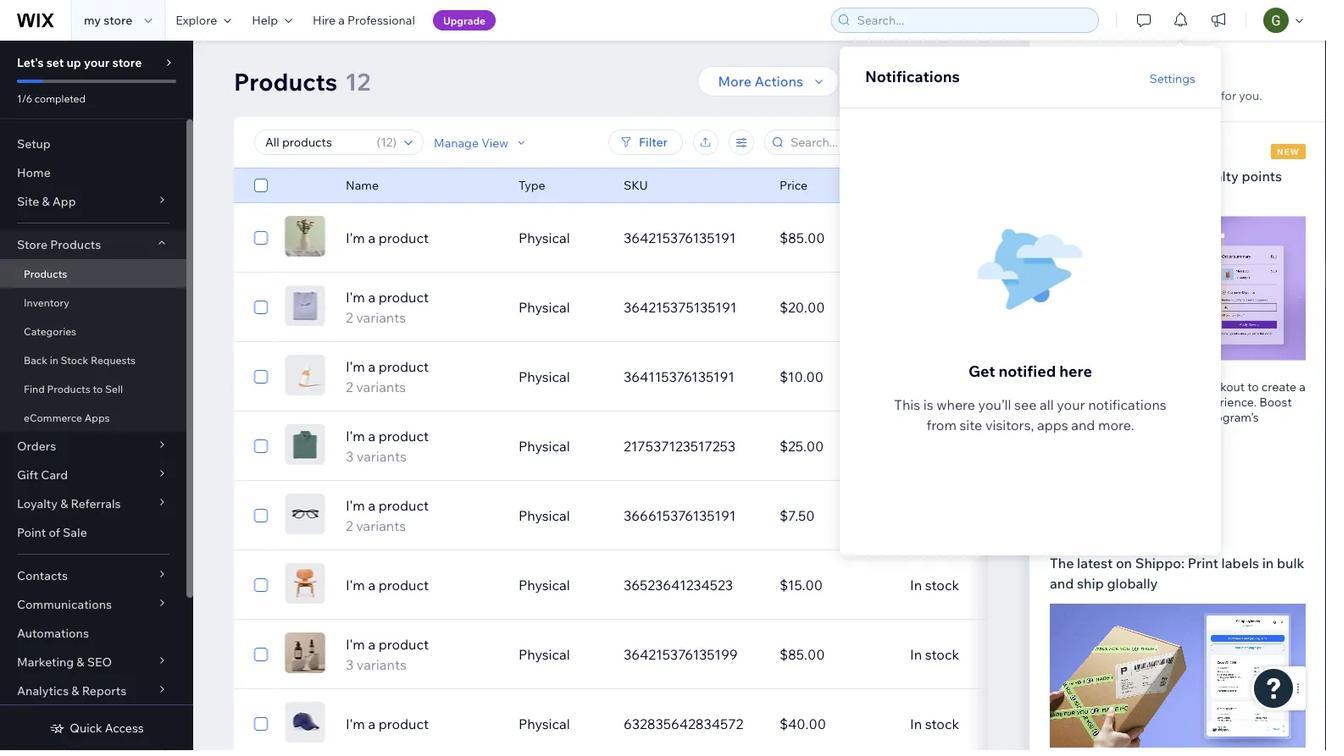 Task type: locate. For each thing, give the bounding box(es) containing it.
contacts button
[[0, 562, 186, 591]]

0 horizontal spatial checkout
[[1099, 188, 1159, 205]]

the latest on shippo: print labels in bulk and ship globally
[[1050, 555, 1305, 592]]

1 i'm a product from the top
[[346, 230, 429, 247]]

and
[[1071, 417, 1095, 434], [1127, 425, 1148, 440], [1050, 575, 1074, 592]]

None checkbox
[[254, 228, 268, 248], [254, 297, 268, 318], [254, 367, 268, 387], [254, 506, 268, 526], [254, 575, 268, 596], [254, 645, 268, 665], [254, 714, 268, 735], [254, 228, 268, 248], [254, 297, 268, 318], [254, 367, 268, 387], [254, 506, 268, 526], [254, 575, 268, 596], [254, 645, 268, 665], [254, 714, 268, 735]]

1 vertical spatial i'm a product
[[346, 577, 429, 594]]

12
[[345, 67, 371, 96], [381, 135, 393, 150]]

products up products link
[[50, 237, 101, 252]]

0 vertical spatial i'm a product 2 variants
[[346, 289, 429, 326]]

0 horizontal spatial loyalty
[[1104, 395, 1140, 409]]

reports
[[82, 684, 126, 699]]

2 i'm a product 3 variants from the top
[[346, 636, 429, 674]]

products up ecommerce apps
[[47, 383, 91, 395]]

marketing
[[17, 655, 74, 670]]

2 $85.00 link from the top
[[770, 635, 900, 675]]

4 physical link from the top
[[509, 426, 614, 467]]

physical link for 36523641234523
[[509, 565, 614, 606]]

back
[[24, 354, 47, 367]]

&
[[42, 194, 50, 209], [60, 497, 68, 511], [77, 655, 84, 670], [71, 684, 79, 699]]

$85.00 up the $40.00
[[780, 647, 825, 664]]

notifications
[[1088, 397, 1167, 414]]

2 2 from the top
[[346, 379, 353, 396]]

0 vertical spatial $85.00 link
[[770, 218, 900, 258]]

$7.50
[[780, 508, 815, 525]]

2 horizontal spatial your
[[1177, 410, 1201, 425]]

& inside 'dropdown button'
[[71, 684, 79, 699]]

i'm a product link for 364215376135191
[[336, 228, 509, 248]]

loyalty up redemption
[[1104, 395, 1140, 409]]

3 product from the top
[[379, 359, 429, 375]]

in left bulk
[[1263, 555, 1274, 572]]

ecommerce apps link
[[0, 403, 186, 432]]

36523641234523
[[624, 577, 733, 594]]

1 product from the top
[[379, 230, 429, 247]]

i'm
[[346, 230, 365, 247], [346, 289, 365, 306], [346, 359, 365, 375], [346, 428, 365, 445], [346, 497, 365, 514], [346, 577, 365, 594], [346, 636, 365, 653], [346, 716, 365, 733]]

get notified here
[[969, 361, 1093, 381]]

in stock link
[[900, 565, 1056, 606], [900, 635, 1056, 675], [900, 704, 1056, 745]]

364215375135191
[[624, 299, 737, 316]]

$85.00 link for 364215376135199
[[770, 635, 900, 675]]

1 vertical spatial stock
[[925, 647, 960, 664]]

$40.00
[[780, 716, 826, 733]]

quick access button
[[49, 721, 144, 737]]

3 2 from the top
[[346, 518, 353, 535]]

1 horizontal spatial loyalty
[[1196, 167, 1239, 184]]

physical for 36523641234523
[[519, 577, 570, 594]]

notified
[[999, 361, 1056, 381]]

store
[[17, 237, 48, 252]]

your inside sidebar element
[[84, 55, 110, 70]]

& left reports
[[71, 684, 79, 699]]

2 for 364115376135191
[[346, 379, 353, 396]]

3 i'm a product from the top
[[346, 716, 429, 733]]

this
[[894, 397, 921, 414]]

2 i'm a product from the top
[[346, 577, 429, 594]]

automations link
[[0, 620, 186, 648]]

i'm a product 3 variants for 217537123517253
[[346, 428, 429, 465]]

0 vertical spatial 2
[[346, 309, 353, 326]]

5 physical link from the top
[[509, 496, 614, 536]]

& inside dropdown button
[[60, 497, 68, 511]]

2 i'm from the top
[[346, 289, 365, 306]]

your right up
[[84, 55, 110, 70]]

your down add
[[1057, 397, 1085, 414]]

i'm a product for 364215376135191
[[346, 230, 429, 247]]

3 physical link from the top
[[509, 357, 614, 397]]

0 vertical spatial stock
[[925, 577, 960, 594]]

6 physical link from the top
[[509, 565, 614, 606]]

search... field up notifications
[[852, 8, 1093, 32]]

to up program at the right bottom
[[1180, 379, 1191, 394]]

variants for 364215375135191
[[356, 309, 406, 326]]

& right site
[[42, 194, 50, 209]]

site
[[960, 417, 983, 434]]

actions
[[755, 73, 803, 90]]

Search... field
[[852, 8, 1093, 32], [786, 131, 962, 154]]

4 product from the top
[[379, 428, 429, 445]]

from
[[927, 417, 957, 434]]

more
[[718, 73, 752, 90]]

to left create
[[1248, 379, 1259, 394]]

points
[[1242, 167, 1282, 184]]

$10.00 link
[[770, 357, 900, 397]]

1 vertical spatial search... field
[[786, 131, 962, 154]]

2 variants from the top
[[356, 379, 406, 396]]

0 vertical spatial 12
[[345, 67, 371, 96]]

2 i'm a product 2 variants from the top
[[346, 359, 429, 396]]

and inside add the loyalty widget to checkout to create a seamless loyalty program experience. boost point redemption rate, your program's performance, and sales too.
[[1127, 425, 1148, 440]]

name
[[346, 178, 379, 193]]

2 vertical spatial i'm a product link
[[336, 714, 509, 735]]

0 vertical spatial checkout
[[1099, 188, 1159, 205]]

1 vertical spatial $85.00
[[780, 647, 825, 664]]

store
[[104, 13, 132, 28], [112, 55, 142, 70]]

3 physical from the top
[[519, 369, 570, 386]]

i'm a product link for 632835642834572
[[336, 714, 509, 735]]

store down my store
[[112, 55, 142, 70]]

1 in stock from the top
[[910, 577, 960, 594]]

8 physical link from the top
[[509, 704, 614, 745]]

more actions button
[[698, 66, 839, 97]]

1 physical link from the top
[[509, 218, 614, 258]]

search... field down notifications
[[786, 131, 962, 154]]

back in stock requests
[[24, 354, 136, 367]]

and down seamless
[[1071, 417, 1095, 434]]

8 physical from the top
[[519, 716, 570, 733]]

the
[[1050, 555, 1074, 572]]

5 variants from the top
[[357, 657, 407, 674]]

store products button
[[0, 231, 186, 259]]

loyalty up notifications at the right bottom of page
[[1097, 379, 1137, 394]]

8 i'm from the top
[[346, 716, 365, 733]]

0 vertical spatial i'm a product link
[[336, 228, 509, 248]]

variants for 364215376135199
[[357, 657, 407, 674]]

updates,
[[1097, 88, 1145, 103]]

manage
[[434, 135, 479, 150]]

1 vertical spatial checkout
[[1194, 379, 1245, 394]]

12 for ( 12 )
[[381, 135, 393, 150]]

4 physical from the top
[[519, 438, 570, 455]]

1 $85.00 link from the top
[[770, 218, 900, 258]]

1 2 from the top
[[346, 309, 353, 326]]

a inside add the loyalty widget to checkout to create a seamless loyalty program experience. boost point redemption rate, your program's performance, and sales too.
[[1299, 379, 1306, 394]]

0 vertical spatial in
[[50, 354, 58, 367]]

6 physical from the top
[[519, 577, 570, 594]]

2 physical from the top
[[519, 299, 570, 316]]

1 in from the top
[[910, 577, 922, 594]]

stock for $85.00
[[925, 647, 960, 664]]

add
[[1050, 379, 1073, 394]]

physical link for 364215375135191
[[509, 287, 614, 328]]

2 vertical spatial in stock link
[[900, 704, 1056, 745]]

products down the help button
[[234, 67, 338, 96]]

12 for products 12
[[345, 67, 371, 96]]

physical for 217537123517253
[[519, 438, 570, 455]]

find products to sell link
[[0, 375, 186, 403]]

1 vertical spatial 3
[[346, 657, 354, 674]]

1 horizontal spatial checkout
[[1194, 379, 1245, 394]]

2 vertical spatial i'm a product
[[346, 716, 429, 733]]

0 vertical spatial 3
[[346, 448, 354, 465]]

None checkbox
[[254, 175, 268, 196], [254, 436, 268, 457], [254, 175, 268, 196], [254, 436, 268, 457]]

product
[[1050, 88, 1094, 103]]

i'm a product link for 36523641234523
[[336, 575, 509, 596]]

0 vertical spatial loyalty
[[1196, 167, 1239, 184]]

1 vertical spatial in
[[910, 647, 922, 664]]

0 vertical spatial loyalty
[[1097, 379, 1137, 394]]

manage view button
[[434, 135, 529, 150]]

contacts
[[17, 569, 68, 584]]

right
[[1050, 188, 1081, 205]]

1 physical from the top
[[519, 230, 570, 247]]

1 horizontal spatial 12
[[381, 135, 393, 150]]

store products
[[17, 237, 101, 252]]

1 i'm a product 3 variants from the top
[[346, 428, 429, 465]]

1 horizontal spatial loyalty
[[1097, 379, 1137, 394]]

& down 'card'
[[60, 497, 68, 511]]

quick
[[70, 721, 102, 736]]

checkout down the customers
[[1099, 188, 1159, 205]]

2 vertical spatial in stock
[[910, 716, 960, 733]]

0 horizontal spatial 12
[[345, 67, 371, 96]]

2 horizontal spatial to
[[1248, 379, 1259, 394]]

you'll
[[979, 397, 1012, 414]]

up
[[67, 55, 81, 70]]

0 vertical spatial i'm a product 3 variants
[[346, 428, 429, 465]]

& for marketing
[[77, 655, 84, 670]]

store right my
[[104, 13, 132, 28]]

2 vertical spatial in
[[910, 716, 922, 733]]

1 vertical spatial 2
[[346, 379, 353, 396]]

1 vertical spatial $85.00 link
[[770, 635, 900, 675]]

1 i'm a product 2 variants from the top
[[346, 289, 429, 326]]

$20.00
[[780, 299, 825, 316]]

1 vertical spatial i'm a product 2 variants
[[346, 359, 429, 396]]

1 horizontal spatial in
[[1263, 555, 1274, 572]]

program
[[1143, 395, 1191, 409]]

all
[[1040, 397, 1054, 414]]

and inside 'the latest on shippo: print labels in bulk and ship globally'
[[1050, 575, 1074, 592]]

automations
[[17, 626, 89, 641]]

12 left manage
[[381, 135, 393, 150]]

2 $85.00 from the top
[[780, 647, 825, 664]]

physical for 364215376135199
[[519, 647, 570, 664]]

& for analytics
[[71, 684, 79, 699]]

2 vertical spatial 2
[[346, 518, 353, 535]]

0 vertical spatial in
[[910, 577, 922, 594]]

on
[[1116, 555, 1132, 572]]

products up inventory
[[24, 267, 67, 280]]

2 i'm a product link from the top
[[336, 575, 509, 596]]

0 horizontal spatial your
[[84, 55, 110, 70]]

1 vertical spatial store
[[112, 55, 142, 70]]

more actions
[[718, 73, 803, 90]]

3 in stock from the top
[[910, 716, 960, 733]]

4 i'm from the top
[[346, 428, 365, 445]]

5 physical from the top
[[519, 508, 570, 525]]

seo
[[87, 655, 112, 670]]

marketing & seo
[[17, 655, 112, 670]]

let
[[1050, 167, 1070, 184]]

3 in stock link from the top
[[900, 704, 1056, 745]]

1 vertical spatial i'm a product link
[[336, 575, 509, 596]]

1 vertical spatial loyalty
[[1104, 395, 1140, 409]]

point of sale link
[[0, 519, 186, 548]]

0 vertical spatial in stock link
[[900, 565, 1056, 606]]

and inside the this is where you'll see all your notifications from site visitors, apps and more.
[[1071, 417, 1095, 434]]

0 vertical spatial i'm a product
[[346, 230, 429, 247]]

back in stock requests link
[[0, 346, 186, 375]]

1 vertical spatial i'm a product 3 variants
[[346, 636, 429, 674]]

checkout up experience.
[[1194, 379, 1245, 394]]

7 physical from the top
[[519, 647, 570, 664]]

get
[[969, 361, 995, 381]]

364115376135191
[[624, 369, 735, 386]]

loyalty inside add the loyalty widget to checkout to create a seamless loyalty program experience. boost point redemption rate, your program's performance, and sales too.
[[1104, 395, 1140, 409]]

1 vertical spatial in
[[1263, 555, 1274, 572]]

0 vertical spatial $85.00
[[780, 230, 825, 247]]

explore
[[176, 13, 217, 28]]

1 horizontal spatial your
[[1057, 397, 1085, 414]]

in stock for $40.00
[[910, 716, 960, 733]]

my store
[[84, 13, 132, 28]]

in right back
[[50, 354, 58, 367]]

card
[[41, 468, 68, 483]]

your up "too."
[[1177, 410, 1201, 425]]

12 down hire a professional link
[[345, 67, 371, 96]]

analytics
[[17, 684, 69, 699]]

1 variants from the top
[[356, 309, 406, 326]]

1 stock from the top
[[925, 577, 960, 594]]

loyalty left points
[[1196, 167, 1239, 184]]

loyalty down gift card
[[17, 497, 58, 511]]

2 stock from the top
[[925, 647, 960, 664]]

in
[[50, 354, 58, 367], [1263, 555, 1274, 572]]

7 physical link from the top
[[509, 635, 614, 675]]

$85.00 link down "price"
[[770, 218, 900, 258]]

0 vertical spatial in stock
[[910, 577, 960, 594]]

customers
[[1074, 167, 1141, 184]]

3 i'm a product 2 variants from the top
[[346, 497, 429, 535]]

and down the
[[1050, 575, 1074, 592]]

1 vertical spatial loyalty
[[17, 497, 58, 511]]

i'm a product 2 variants for 364215375135191
[[346, 289, 429, 326]]

1 in stock link from the top
[[900, 565, 1056, 606]]

physical link for 364115376135191
[[509, 357, 614, 397]]

Unsaved view field
[[260, 131, 372, 154]]

2 in stock link from the top
[[900, 635, 1056, 675]]

& left seo
[[77, 655, 84, 670]]

$85.00 down "price"
[[780, 230, 825, 247]]

and left sales
[[1127, 425, 1148, 440]]

product
[[379, 230, 429, 247], [379, 289, 429, 306], [379, 359, 429, 375], [379, 428, 429, 445], [379, 497, 429, 514], [379, 577, 429, 594], [379, 636, 429, 653], [379, 716, 429, 733]]

4 variants from the top
[[356, 518, 406, 535]]

217537123517253 link
[[614, 426, 770, 467]]

0 vertical spatial store
[[104, 13, 132, 28]]

2 physical link from the top
[[509, 287, 614, 328]]

in stock for $15.00
[[910, 577, 960, 594]]

1 i'm a product link from the top
[[336, 228, 509, 248]]

2 vertical spatial i'm a product 2 variants
[[346, 497, 429, 535]]

1 $85.00 from the top
[[780, 230, 825, 247]]

in inside 'the latest on shippo: print labels in bulk and ship globally'
[[1263, 555, 1274, 572]]

366615376135191 link
[[614, 496, 770, 536]]

widget
[[1139, 379, 1177, 394]]

1 3 from the top
[[346, 448, 354, 465]]

2 vertical spatial stock
[[925, 716, 960, 733]]

0 horizontal spatial loyalty
[[17, 497, 58, 511]]

3 stock from the top
[[925, 716, 960, 733]]

of
[[49, 525, 60, 540]]

redemption
[[1082, 410, 1147, 425]]

2 3 from the top
[[346, 657, 354, 674]]

inventory
[[24, 296, 69, 309]]

2 in from the top
[[910, 647, 922, 664]]

3 variants from the top
[[357, 448, 407, 465]]

i'm a product 3 variants for 364215376135199
[[346, 636, 429, 674]]

upgrade button
[[433, 10, 496, 31]]

new
[[1050, 64, 1082, 83]]

3 i'm a product link from the top
[[336, 714, 509, 735]]

in inside sidebar element
[[50, 354, 58, 367]]

to left sell
[[93, 383, 103, 395]]

3 in from the top
[[910, 716, 922, 733]]

inventory link
[[0, 288, 186, 317]]

1 horizontal spatial to
[[1180, 379, 1191, 394]]

1 vertical spatial in stock
[[910, 647, 960, 664]]

i'm a product
[[346, 230, 429, 247], [346, 577, 429, 594], [346, 716, 429, 733]]

3
[[346, 448, 354, 465], [346, 657, 354, 674]]

0 horizontal spatial to
[[93, 383, 103, 395]]

1 vertical spatial 12
[[381, 135, 393, 150]]

2 in stock from the top
[[910, 647, 960, 664]]

0 horizontal spatial in
[[50, 354, 58, 367]]

$85.00 link up the $40.00 link in the bottom right of the page
[[770, 635, 900, 675]]

physical for 632835642834572
[[519, 716, 570, 733]]

in for $40.00
[[910, 716, 922, 733]]

2
[[346, 309, 353, 326], [346, 379, 353, 396], [346, 518, 353, 535]]

1 vertical spatial in stock link
[[900, 635, 1056, 675]]



Task type: describe. For each thing, give the bounding box(es) containing it.
physical link for 364215376135199
[[509, 635, 614, 675]]

communications button
[[0, 591, 186, 620]]

i'm a product for 632835642834572
[[346, 716, 429, 733]]

$85.00 link for 364215376135191
[[770, 218, 900, 258]]

print
[[1188, 555, 1219, 572]]

add the loyalty widget to checkout to create a seamless loyalty program experience. boost point redemption rate, your program's performance, and sales too.
[[1050, 379, 1306, 440]]

variants for 364115376135191
[[356, 379, 406, 396]]

in stock link for $85.00
[[900, 635, 1056, 675]]

let customers redeem loyalty points right at checkout
[[1050, 167, 1282, 205]]

settings button
[[1150, 71, 1196, 86]]

gift
[[17, 468, 38, 483]]

checkout inside let customers redeem loyalty points right at checkout
[[1099, 188, 1159, 205]]

this is where you'll see all your notifications from site visitors, apps and more.
[[894, 397, 1167, 434]]

i'm a product 2 variants for 364115376135191
[[346, 359, 429, 396]]

1/6
[[17, 92, 32, 105]]

setup link
[[0, 130, 186, 158]]

8 product from the top
[[379, 716, 429, 733]]

categories
[[24, 325, 76, 338]]

home link
[[0, 158, 186, 187]]

physical link for 366615376135191
[[509, 496, 614, 536]]

help button
[[242, 0, 303, 41]]

new
[[1277, 146, 1300, 157]]

5 i'm from the top
[[346, 497, 365, 514]]

hire a professional link
[[303, 0, 425, 41]]

more.
[[1098, 417, 1134, 434]]

completed
[[35, 92, 86, 105]]

physical for 364215375135191
[[519, 299, 570, 316]]

in stock link for $40.00
[[900, 704, 1056, 745]]

type
[[519, 178, 546, 193]]

$85.00 for 364215376135199
[[780, 647, 825, 664]]

i'm a product 2 variants for 366615376135191
[[346, 497, 429, 535]]

physical for 366615376135191
[[519, 508, 570, 525]]

categories link
[[0, 317, 186, 346]]

redeem
[[1144, 167, 1193, 184]]

364215375135191 link
[[614, 287, 770, 328]]

3 for 217537123517253
[[346, 448, 354, 465]]

experience.
[[1193, 395, 1257, 409]]

hire
[[313, 13, 336, 28]]

shippo:
[[1135, 555, 1185, 572]]

apps
[[1037, 417, 1068, 434]]

stock
[[61, 354, 88, 367]]

sidebar element
[[0, 41, 193, 752]]

physical for 364215376135191
[[519, 230, 570, 247]]

releases
[[1086, 64, 1150, 83]]

view
[[482, 135, 509, 150]]

bulk
[[1277, 555, 1305, 572]]

program's
[[1204, 410, 1259, 425]]

in stock link for $15.00
[[900, 565, 1056, 606]]

upgrade
[[443, 14, 486, 27]]

to inside sidebar element
[[93, 383, 103, 395]]

$15.00
[[780, 577, 823, 594]]

& for site
[[42, 194, 50, 209]]

create
[[1262, 379, 1297, 394]]

3 for 364215376135199
[[346, 657, 354, 674]]

632835642834572 link
[[614, 704, 770, 745]]

1/6 completed
[[17, 92, 86, 105]]

site & app button
[[0, 187, 186, 216]]

products link
[[0, 259, 186, 288]]

your inside the this is where you'll see all your notifications from site visitors, apps and more.
[[1057, 397, 1085, 414]]

7 product from the top
[[379, 636, 429, 653]]

1 i'm from the top
[[346, 230, 365, 247]]

visitors,
[[986, 417, 1034, 434]]

store inside sidebar element
[[112, 55, 142, 70]]

sale
[[63, 525, 87, 540]]

rate,
[[1149, 410, 1174, 425]]

loyalty & referrals
[[17, 497, 121, 511]]

physical link for 632835642834572
[[509, 704, 614, 745]]

at
[[1084, 188, 1096, 205]]

filter button
[[609, 130, 683, 155]]

in for $85.00
[[910, 647, 922, 664]]

communications
[[17, 598, 112, 612]]

$7.50 link
[[770, 496, 900, 536]]

stock for $40.00
[[925, 716, 960, 733]]

orders button
[[0, 432, 186, 461]]

too.
[[1181, 425, 1202, 440]]

let's set up your store
[[17, 55, 142, 70]]

$25.00 link
[[770, 426, 900, 467]]

i'm a product for 36523641234523
[[346, 577, 429, 594]]

7 i'm from the top
[[346, 636, 365, 653]]

sales
[[1150, 425, 1178, 440]]

physical link for 217537123517253
[[509, 426, 614, 467]]

physical for 364115376135191
[[519, 369, 570, 386]]

find products to sell
[[24, 383, 123, 395]]

loyalty inside dropdown button
[[17, 497, 58, 511]]

products inside popup button
[[50, 237, 101, 252]]

latest
[[1077, 555, 1113, 572]]

632835642834572
[[624, 716, 743, 733]]

6 i'm from the top
[[346, 577, 365, 594]]

364215376135199 link
[[614, 635, 770, 675]]

products 12
[[234, 67, 371, 96]]

& for loyalty
[[60, 497, 68, 511]]

physical link for 364215376135191
[[509, 218, 614, 258]]

my
[[84, 13, 101, 28]]

$25.00
[[780, 438, 824, 455]]

checkout inside add the loyalty widget to checkout to create a seamless loyalty program experience. boost point redemption rate, your program's performance, and sales too.
[[1194, 379, 1245, 394]]

point of sale
[[17, 525, 87, 540]]

you.
[[1239, 88, 1263, 103]]

in stock for $85.00
[[910, 647, 960, 664]]

performance,
[[1050, 425, 1124, 440]]

5 product from the top
[[379, 497, 429, 514]]

variants for 217537123517253
[[357, 448, 407, 465]]

)
[[393, 135, 397, 150]]

3 i'm from the top
[[346, 359, 365, 375]]

2 product from the top
[[379, 289, 429, 306]]

2 for 366615376135191
[[346, 518, 353, 535]]

referrals
[[71, 497, 121, 511]]

in for $15.00
[[910, 577, 922, 594]]

2 for 364215375135191
[[346, 309, 353, 326]]

your inside add the loyalty widget to checkout to create a seamless loyalty program experience. boost point redemption rate, your program's performance, and sales too.
[[1177, 410, 1201, 425]]

$15.00 link
[[770, 565, 900, 606]]

$85.00 for 364215376135191
[[780, 230, 825, 247]]

let's
[[17, 55, 44, 70]]

price
[[780, 178, 808, 193]]

loyalty inside add the loyalty widget to checkout to create a seamless loyalty program experience. boost point redemption rate, your program's performance, and sales too.
[[1097, 379, 1137, 394]]

variants for 366615376135191
[[356, 518, 406, 535]]

apps
[[85, 411, 110, 424]]

boost
[[1260, 395, 1292, 409]]

0 vertical spatial search... field
[[852, 8, 1093, 32]]

manage view
[[434, 135, 509, 150]]

$40.00 link
[[770, 704, 900, 745]]

stock for $15.00
[[925, 577, 960, 594]]

requests
[[91, 354, 136, 367]]

analytics & reports
[[17, 684, 126, 699]]

loyalty inside let customers redeem loyalty points right at checkout
[[1196, 167, 1239, 184]]

6 product from the top
[[379, 577, 429, 594]]



Task type: vqa. For each thing, say whether or not it's contained in the screenshot.
performance,
yes



